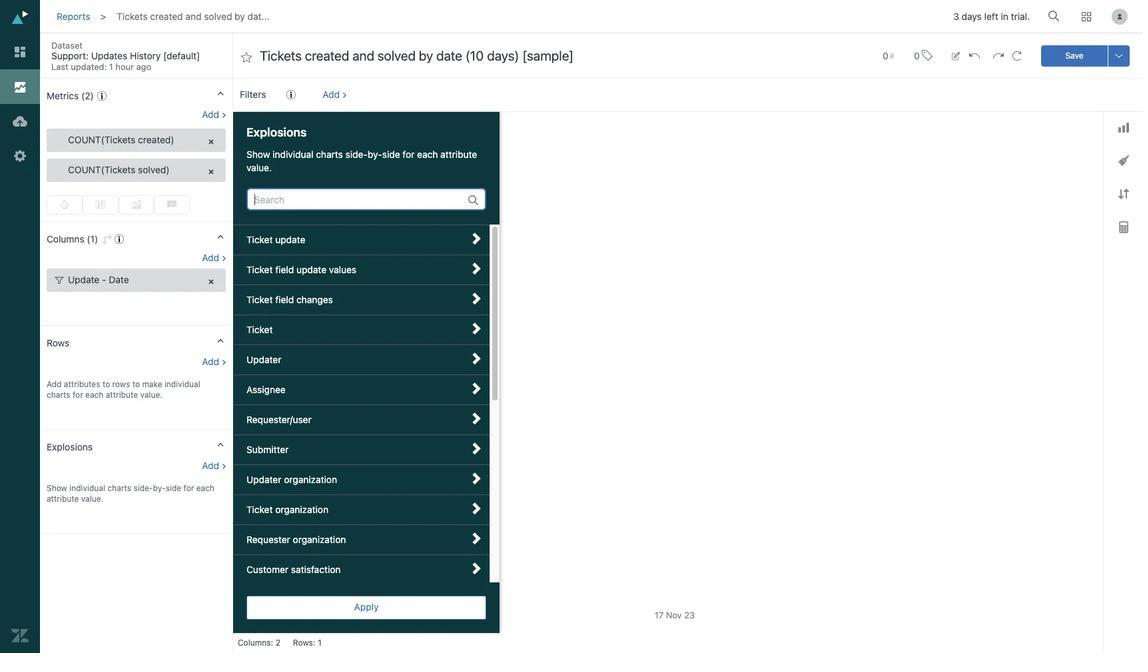 Task type: locate. For each thing, give the bounding box(es) containing it.
close2 image
[[207, 167, 216, 177], [207, 277, 216, 287]]

1 horizontal spatial attribute
[[106, 390, 138, 400]]

0 vertical spatial individual
[[273, 149, 314, 160]]

2 vertical spatial for
[[184, 483, 194, 493]]

add attributes to rows to make individual charts for each attribute value.
[[47, 379, 200, 400]]

1 horizontal spatial 1
[[318, 638, 322, 648]]

2 horizontal spatial value.
[[247, 162, 272, 173]]

explosions down attributes
[[47, 441, 93, 453]]

0 vertical spatial side-
[[346, 149, 368, 160]]

1 arrow right12 image from the top
[[470, 233, 482, 245]]

to left rows
[[103, 379, 110, 389]]

1
[[109, 61, 113, 72], [318, 638, 322, 648]]

1 horizontal spatial charts
[[108, 483, 131, 493]]

individual
[[273, 149, 314, 160], [165, 379, 200, 389], [69, 483, 105, 493]]

0 inside button
[[914, 50, 920, 61]]

and
[[186, 11, 202, 22]]

rows:
[[293, 638, 315, 648]]

2 count(tickets from the top
[[68, 164, 136, 175]]

1 right rows:
[[318, 638, 322, 648]]

0 vertical spatial show individual charts side-by-side for each attribute value.
[[247, 149, 477, 173]]

count(tickets up count(tickets solved)
[[68, 134, 136, 145]]

attribute
[[441, 149, 477, 160], [106, 390, 138, 400], [47, 494, 79, 504]]

count(tickets
[[68, 134, 136, 145], [68, 164, 136, 175]]

graph image
[[1119, 123, 1129, 133]]

0 for 0 button
[[914, 50, 920, 61]]

1 count(tickets from the top
[[68, 134, 136, 145]]

0 horizontal spatial to
[[103, 379, 110, 389]]

1 vertical spatial updater
[[247, 474, 282, 485]]

field for changes
[[275, 294, 294, 305]]

history
[[130, 50, 161, 61]]

ticket for ticket organization
[[247, 504, 273, 515]]

0 vertical spatial 1
[[109, 61, 113, 72]]

organization up 'requester organization'
[[275, 504, 329, 515]]

0 vertical spatial tickets
[[117, 11, 148, 22]]

2 horizontal spatial each
[[417, 149, 438, 160]]

0 horizontal spatial charts
[[47, 390, 70, 400]]

organization
[[284, 474, 337, 485], [275, 504, 329, 515], [293, 534, 346, 545]]

1 horizontal spatial show individual charts side-by-side for each attribute value.
[[247, 149, 477, 173]]

by-
[[368, 149, 382, 160], [153, 483, 166, 493]]

0 vertical spatial count(tickets
[[68, 134, 136, 145]]

side-
[[346, 149, 368, 160], [134, 483, 153, 493]]

1 field from the top
[[275, 264, 294, 275]]

ticket down 'ticket field update values'
[[247, 294, 273, 305]]

date
[[109, 274, 129, 285]]

open in-app guide image up tickets created
[[287, 90, 296, 99]]

apply
[[354, 601, 379, 612]]

1 horizontal spatial individual
[[165, 379, 200, 389]]

0 vertical spatial open in-app guide image
[[287, 90, 296, 99]]

2 0 from the left
[[914, 50, 920, 61]]

satisfaction
[[291, 564, 341, 575]]

solved)
[[138, 164, 170, 175]]

0 vertical spatial attribute
[[441, 149, 477, 160]]

2 vertical spatial organization
[[293, 534, 346, 545]]

explosions down filters
[[247, 125, 307, 139]]

1 arrow right12 image from the top
[[470, 293, 482, 305]]

0 button
[[877, 42, 900, 69]]

in
[[1001, 11, 1009, 22]]

0 horizontal spatial open in-app guide image
[[115, 235, 124, 244]]

0 button
[[908, 41, 939, 70]]

1 vertical spatial update
[[297, 264, 327, 275]]

0 vertical spatial by-
[[368, 149, 382, 160]]

organization up satisfaction at the left of the page
[[293, 534, 346, 545]]

0 vertical spatial explosions
[[247, 125, 307, 139]]

apply button
[[247, 596, 486, 620]]

0 vertical spatial side
[[382, 149, 400, 160]]

count(tickets up the equalizer3 image
[[68, 164, 136, 175]]

ticket
[[247, 234, 273, 245], [247, 264, 273, 275], [247, 294, 273, 305], [247, 324, 273, 335], [247, 504, 273, 515]]

organization for updater organization
[[284, 474, 337, 485]]

values
[[329, 264, 357, 275]]

arrow right12 image
[[470, 233, 482, 245], [470, 263, 482, 275], [470, 383, 482, 395], [470, 443, 482, 455], [470, 503, 482, 515], [470, 533, 482, 545], [470, 562, 482, 574]]

2 ticket from the top
[[247, 264, 273, 275]]

organization for requester organization
[[293, 534, 346, 545]]

1 horizontal spatial tickets
[[259, 122, 286, 132]]

1 horizontal spatial created
[[288, 122, 317, 132]]

3 arrow right12 image from the top
[[470, 353, 482, 365]]

0 horizontal spatial show individual charts side-by-side for each attribute value.
[[47, 483, 215, 504]]

save group
[[1042, 45, 1130, 66]]

arrow right12 image
[[470, 293, 482, 305], [470, 323, 482, 335], [470, 353, 482, 365], [470, 413, 482, 425], [470, 473, 482, 485]]

side
[[382, 149, 400, 160], [166, 483, 181, 493]]

1 vertical spatial individual
[[165, 379, 200, 389]]

0
[[883, 50, 889, 61], [914, 50, 920, 61]]

1 vertical spatial show
[[47, 483, 67, 493]]

ticket up requester
[[247, 504, 273, 515]]

dashboard image
[[11, 43, 29, 61]]

tickets up the dataset support: updates history [default] last updated: 1 hour ago
[[117, 11, 148, 22]]

2 vertical spatial individual
[[69, 483, 105, 493]]

charts inside add attributes to rows to make individual charts for each attribute value.
[[47, 390, 70, 400]]

0 vertical spatial value.
[[247, 162, 272, 173]]

0 right 0 dropdown button
[[914, 50, 920, 61]]

0 vertical spatial organization
[[284, 474, 337, 485]]

0 vertical spatial update
[[275, 234, 305, 245]]

1 vertical spatial count(tickets
[[68, 164, 136, 175]]

ticket down ticket update
[[247, 264, 273, 275]]

2 updater from the top
[[247, 474, 282, 485]]

add
[[323, 89, 340, 100], [202, 109, 219, 120], [202, 252, 219, 263], [202, 356, 219, 367], [47, 379, 62, 389], [202, 460, 219, 471]]

1 horizontal spatial open in-app guide image
[[287, 90, 296, 99]]

show
[[247, 149, 270, 160], [47, 483, 67, 493]]

ticket organization
[[247, 504, 329, 515]]

1 vertical spatial 1
[[318, 638, 322, 648]]

each
[[417, 149, 438, 160], [85, 390, 104, 400], [196, 483, 215, 493]]

3 ticket from the top
[[247, 294, 273, 305]]

updater for updater
[[247, 354, 282, 365]]

4 arrow right12 image from the top
[[470, 413, 482, 425]]

1 horizontal spatial to
[[132, 379, 140, 389]]

1 0 from the left
[[883, 50, 889, 61]]

3 arrow right12 image from the top
[[470, 383, 482, 395]]

1 horizontal spatial each
[[196, 483, 215, 493]]

2 arrow right12 image from the top
[[470, 263, 482, 275]]

1 vertical spatial charts
[[47, 390, 70, 400]]

metrics (2)
[[47, 90, 94, 101]]

columns
[[47, 233, 84, 245]]

5 ticket from the top
[[247, 504, 273, 515]]

update up 'ticket field update values'
[[275, 234, 305, 245]]

0 vertical spatial created
[[150, 11, 183, 22]]

columns: 2
[[238, 638, 281, 648]]

updater
[[247, 354, 282, 365], [247, 474, 282, 485]]

calc image
[[1119, 222, 1129, 234]]

columns (1)
[[47, 233, 98, 245]]

created
[[150, 11, 183, 22], [288, 122, 317, 132]]

0 horizontal spatial each
[[85, 390, 104, 400]]

0 horizontal spatial individual
[[69, 483, 105, 493]]

make
[[142, 379, 162, 389]]

6 arrow right12 image from the top
[[470, 533, 482, 545]]

1 vertical spatial by-
[[153, 483, 166, 493]]

0 horizontal spatial created
[[150, 11, 183, 22]]

[default]
[[163, 50, 200, 61]]

to
[[103, 379, 110, 389], [132, 379, 140, 389]]

individual inside add attributes to rows to make individual charts for each attribute value.
[[165, 379, 200, 389]]

1 vertical spatial side
[[166, 483, 181, 493]]

attributes
[[64, 379, 100, 389]]

1 left hour
[[109, 61, 113, 72]]

tickets for tickets created
[[259, 122, 286, 132]]

field up the ticket field changes
[[275, 264, 294, 275]]

reports image
[[11, 78, 29, 95]]

1 vertical spatial explosions
[[47, 441, 93, 453]]

close2 image
[[207, 137, 216, 147]]

to right rows
[[132, 379, 140, 389]]

0 horizontal spatial side-
[[134, 483, 153, 493]]

organization up ticket organization at the left bottom of page
[[284, 474, 337, 485]]

arrow right12 image for ticket organization
[[470, 503, 482, 515]]

close2 image inside 'count(tickets solved)' link
[[207, 167, 216, 177]]

update - date link
[[47, 269, 226, 292]]

ticket up 'ticket field update values'
[[247, 234, 273, 245]]

arrow right12 image for updater organization
[[470, 473, 482, 485]]

open in-app guide image
[[287, 90, 296, 99], [115, 235, 124, 244]]

2 vertical spatial each
[[196, 483, 215, 493]]

1 horizontal spatial show
[[247, 149, 270, 160]]

show individual charts side-by-side for each attribute value.
[[247, 149, 477, 173], [47, 483, 215, 504]]

count(tickets solved)
[[68, 164, 170, 175]]

for
[[403, 149, 415, 160], [73, 390, 83, 400], [184, 483, 194, 493]]

save button
[[1042, 45, 1108, 66]]

rows
[[47, 337, 70, 349]]

1 vertical spatial organization
[[275, 504, 329, 515]]

1 vertical spatial open in-app guide image
[[115, 235, 124, 244]]

field
[[275, 264, 294, 275], [275, 294, 294, 305]]

None text field
[[260, 47, 856, 65]]

updater down submitter
[[247, 474, 282, 485]]

count(tickets inside count(tickets created) link
[[68, 134, 136, 145]]

2 horizontal spatial charts
[[316, 149, 343, 160]]

for inside add attributes to rows to make individual charts for each attribute value.
[[73, 390, 83, 400]]

0 vertical spatial close2 image
[[207, 167, 216, 177]]

tickets
[[117, 11, 148, 22], [259, 122, 286, 132]]

Search... field
[[1051, 6, 1064, 26]]

2 horizontal spatial for
[[403, 149, 415, 160]]

1 vertical spatial side-
[[134, 483, 153, 493]]

datasets image
[[11, 113, 29, 130]]

update
[[275, 234, 305, 245], [297, 264, 327, 275]]

2 vertical spatial attribute
[[47, 494, 79, 504]]

field left changes
[[275, 294, 294, 305]]

4 arrow right12 image from the top
[[470, 443, 482, 455]]

0 vertical spatial each
[[417, 149, 438, 160]]

ticket for ticket
[[247, 324, 273, 335]]

ticket down the ticket field changes
[[247, 324, 273, 335]]

0 horizontal spatial show
[[47, 483, 67, 493]]

1 updater from the top
[[247, 354, 282, 365]]

tickets down filters
[[259, 122, 286, 132]]

1 horizontal spatial 0
[[914, 50, 920, 61]]

1 horizontal spatial explosions
[[247, 125, 307, 139]]

0 horizontal spatial by-
[[153, 483, 166, 493]]

0 horizontal spatial for
[[73, 390, 83, 400]]

1 horizontal spatial side-
[[346, 149, 368, 160]]

dat...
[[248, 11, 270, 22]]

0 horizontal spatial 1
[[109, 61, 113, 72]]

explosions
[[247, 125, 307, 139], [47, 441, 93, 453]]

metrics
[[47, 90, 79, 101]]

0 inside dropdown button
[[883, 50, 889, 61]]

updater organization
[[247, 474, 337, 485]]

count(tickets created)
[[68, 134, 174, 145]]

5 arrow right12 image from the top
[[470, 503, 482, 515]]

1 ticket from the top
[[247, 234, 273, 245]]

1 vertical spatial value.
[[140, 390, 162, 400]]

count(tickets inside 'count(tickets solved)' link
[[68, 164, 136, 175]]

trial.
[[1011, 11, 1030, 22]]

arrow right12 image for ticket update
[[470, 233, 482, 245]]

1 horizontal spatial value.
[[140, 390, 162, 400]]

1 vertical spatial for
[[73, 390, 83, 400]]

stats up image
[[132, 200, 141, 209]]

update up changes
[[297, 264, 327, 275]]

2 vertical spatial value.
[[81, 494, 103, 504]]

1 close2 image from the top
[[207, 167, 216, 177]]

0 horizontal spatial tickets
[[117, 11, 148, 22]]

updater up the assignee
[[247, 354, 282, 365]]

1 vertical spatial each
[[85, 390, 104, 400]]

count(tickets for count(tickets solved)
[[68, 164, 136, 175]]

update - date
[[68, 274, 129, 285]]

1 vertical spatial close2 image
[[207, 277, 216, 287]]

1 vertical spatial tickets
[[259, 122, 286, 132]]

open in-app guide image
[[97, 91, 107, 101]]

Search text field
[[248, 189, 468, 209]]

2 field from the top
[[275, 294, 294, 305]]

2 arrow right12 image from the top
[[470, 323, 482, 335]]

zendesk image
[[11, 627, 29, 644]]

charts
[[316, 149, 343, 160], [47, 390, 70, 400], [108, 483, 131, 493]]

0 vertical spatial field
[[275, 264, 294, 275]]

rows
[[112, 379, 130, 389]]

droplet2 image
[[60, 200, 69, 209]]

open in-app guide image right (1)
[[115, 235, 124, 244]]

bubble dots image
[[167, 200, 177, 209]]

0 horizontal spatial 0
[[883, 50, 889, 61]]

4 ticket from the top
[[247, 324, 273, 335]]

5 arrow right12 image from the top
[[470, 473, 482, 485]]

hour
[[116, 61, 134, 72]]

arrow right12 image for ticket
[[470, 323, 482, 335]]

7 arrow right12 image from the top
[[470, 562, 482, 574]]

value.
[[247, 162, 272, 173], [140, 390, 162, 400], [81, 494, 103, 504]]

0 vertical spatial for
[[403, 149, 415, 160]]

0 vertical spatial updater
[[247, 354, 282, 365]]

1 vertical spatial created
[[288, 122, 317, 132]]

0 left 0 button
[[883, 50, 889, 61]]

rows: 1
[[293, 638, 322, 648]]

days
[[962, 11, 982, 22]]

1 vertical spatial attribute
[[106, 390, 138, 400]]

2 to from the left
[[132, 379, 140, 389]]

columns:
[[238, 638, 273, 648]]

1 vertical spatial show individual charts side-by-side for each attribute value.
[[47, 483, 215, 504]]

1 vertical spatial field
[[275, 294, 294, 305]]



Task type: vqa. For each thing, say whether or not it's contained in the screenshot.
Zendesk API's "API"
no



Task type: describe. For each thing, give the bounding box(es) containing it.
zendesk products image
[[1082, 12, 1092, 21]]

by
[[235, 11, 245, 22]]

arrow right12 image for requester organization
[[470, 533, 482, 545]]

dataset support: updates history [default] last updated: 1 hour ago
[[51, 40, 200, 72]]

0 horizontal spatial explosions
[[47, 441, 93, 453]]

updated:
[[71, 61, 107, 72]]

add inside add attributes to rows to make individual charts for each attribute value.
[[47, 379, 62, 389]]

last
[[51, 61, 68, 72]]

1 horizontal spatial for
[[184, 483, 194, 493]]

1 to from the left
[[103, 379, 110, 389]]

ticket for ticket field update values
[[247, 264, 273, 275]]

each inside add attributes to rows to make individual charts for each attribute value.
[[85, 390, 104, 400]]

tickets created
[[259, 122, 317, 132]]

filters
[[240, 89, 266, 100]]

1 horizontal spatial side
[[382, 149, 400, 160]]

0 horizontal spatial side
[[166, 483, 181, 493]]

3
[[954, 11, 960, 22]]

admin image
[[11, 147, 29, 165]]

assignee
[[247, 384, 286, 395]]

field for update
[[275, 264, 294, 275]]

submitter
[[247, 444, 289, 455]]

created)
[[138, 134, 174, 145]]

customer
[[247, 564, 289, 575]]

updates
[[91, 50, 127, 61]]

2 horizontal spatial individual
[[273, 149, 314, 160]]

tickets for tickets created and solved by dat...
[[117, 11, 148, 22]]

filter4 image
[[55, 276, 64, 285]]

(2)
[[81, 90, 94, 101]]

0 horizontal spatial value.
[[81, 494, 103, 504]]

0 vertical spatial charts
[[316, 149, 343, 160]]

organization for ticket organization
[[275, 504, 329, 515]]

0 horizontal spatial attribute
[[47, 494, 79, 504]]

2 horizontal spatial attribute
[[441, 149, 477, 160]]

arrows image
[[1119, 189, 1129, 200]]

customer satisfaction
[[247, 564, 341, 575]]

arrow right12 image for assignee
[[470, 383, 482, 395]]

2
[[276, 638, 281, 648]]

count(tickets for count(tickets created)
[[68, 134, 136, 145]]

ticket field update values
[[247, 264, 357, 275]]

left
[[985, 11, 999, 22]]

requester/user
[[247, 414, 312, 425]]

-
[[102, 274, 106, 285]]

0 vertical spatial show
[[247, 149, 270, 160]]

arrow right12 image for submitter
[[470, 443, 482, 455]]

reports
[[57, 11, 90, 22]]

value. inside add attributes to rows to make individual charts for each attribute value.
[[140, 390, 162, 400]]

arrow right12 image for customer satisfaction
[[470, 562, 482, 574]]

2 vertical spatial charts
[[108, 483, 131, 493]]

tickets created and solved by dat...
[[117, 11, 270, 22]]

ticket for ticket field changes
[[247, 294, 273, 305]]

created for tickets created
[[288, 122, 317, 132]]

1 inside the dataset support: updates history [default] last updated: 1 hour ago
[[109, 61, 113, 72]]

combined shape image
[[1119, 156, 1129, 166]]

ticket field changes
[[247, 294, 333, 305]]

count(tickets solved) link
[[47, 159, 226, 182]]

equalizer3 image
[[96, 200, 105, 209]]

arrow right12 image for ticket field update values
[[470, 263, 482, 275]]

count(tickets created) link
[[47, 129, 226, 152]]

1 horizontal spatial by-
[[368, 149, 382, 160]]

solved
[[204, 11, 232, 22]]

requester
[[247, 534, 290, 545]]

0 for 0 dropdown button
[[883, 50, 889, 61]]

2 close2 image from the top
[[207, 277, 216, 287]]

ticket update
[[247, 234, 305, 245]]

3 days left in trial.
[[954, 11, 1030, 22]]

ago
[[136, 61, 151, 72]]

attribute inside add attributes to rows to make individual charts for each attribute value.
[[106, 390, 138, 400]]

(1)
[[87, 233, 98, 245]]

other options image
[[1114, 50, 1125, 61]]

arrow right12 image for requester/user
[[470, 413, 482, 425]]

ticket for ticket update
[[247, 234, 273, 245]]

created for tickets created and solved by dat...
[[150, 11, 183, 22]]

arrow right12 image for ticket field changes
[[470, 293, 482, 305]]

arrow right14 image
[[221, 43, 233, 55]]

changes
[[297, 294, 333, 305]]

arrow right12 image for updater
[[470, 353, 482, 365]]

save
[[1066, 50, 1084, 60]]

requester organization
[[247, 534, 346, 545]]

dataset
[[51, 40, 83, 51]]

support:
[[51, 50, 89, 61]]

update
[[68, 274, 99, 285]]

updater for updater organization
[[247, 474, 282, 485]]



